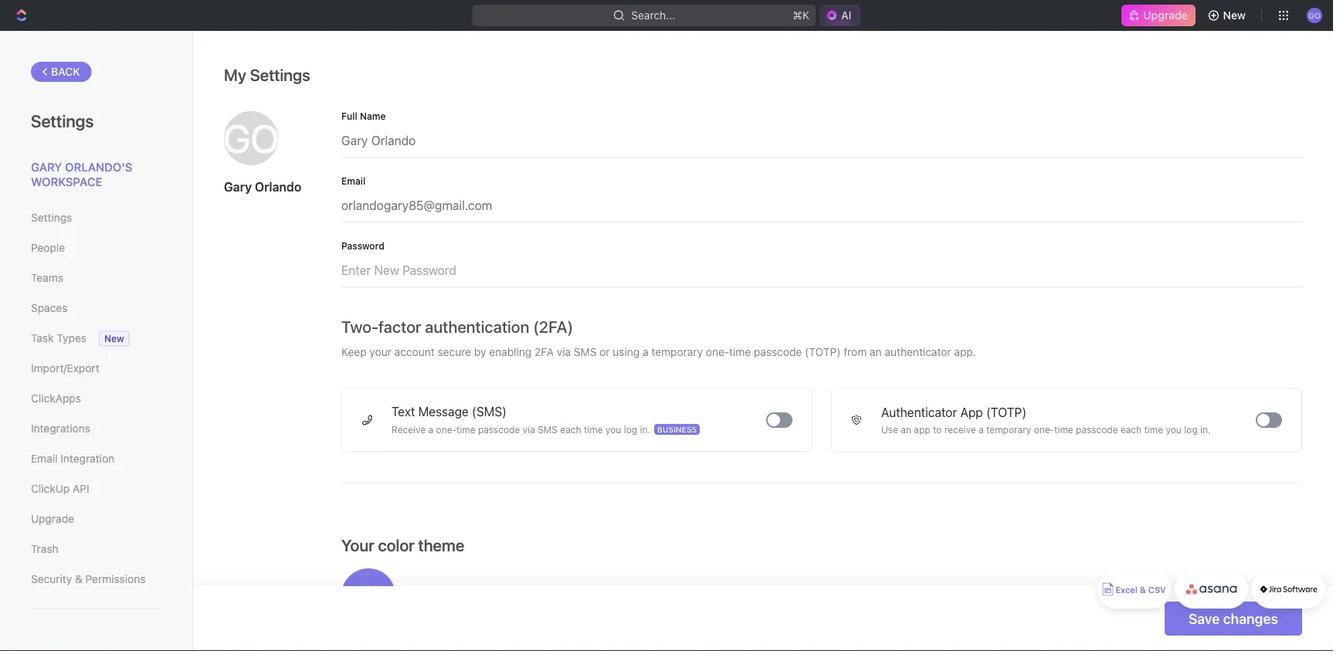 Task type: locate. For each thing, give the bounding box(es) containing it.
clickapps
[[31, 392, 81, 405]]

settings
[[250, 65, 310, 85], [31, 110, 94, 131], [31, 211, 72, 224]]

& inside settings element
[[75, 573, 82, 585]]

0 horizontal spatial one-
[[436, 424, 456, 435]]

0 horizontal spatial in.
[[640, 424, 650, 435]]

0 vertical spatial upgrade
[[1143, 9, 1188, 22]]

trash
[[31, 543, 58, 555]]

you
[[606, 424, 621, 435], [1166, 424, 1182, 435]]

teams
[[31, 271, 63, 284]]

1 each from the left
[[560, 424, 581, 435]]

0 vertical spatial via
[[557, 346, 571, 358]]

message
[[418, 404, 469, 419]]

one- inside authenticator app (totp) use an app to receive a temporary one-time passcode each time you log in.
[[1034, 424, 1054, 435]]

via
[[557, 346, 571, 358], [523, 424, 535, 435]]

gary for gary orlando
[[224, 180, 252, 194]]

one-
[[706, 346, 729, 358], [436, 424, 456, 435], [1034, 424, 1054, 435]]

1 vertical spatial temporary
[[986, 424, 1031, 435]]

(totp) right app
[[986, 405, 1027, 420]]

excel
[[1116, 585, 1137, 595]]

factor
[[378, 317, 421, 336]]

1 horizontal spatial temporary
[[986, 424, 1031, 435]]

email inside settings element
[[31, 452, 58, 465]]

0 horizontal spatial go
[[223, 115, 279, 161]]

back
[[51, 65, 80, 78]]

2 horizontal spatial a
[[979, 424, 984, 435]]

0 horizontal spatial you
[[606, 424, 621, 435]]

upgrade
[[1143, 9, 1188, 22], [31, 512, 74, 525]]

save changes button
[[1165, 602, 1302, 636]]

0 vertical spatial new
[[1223, 9, 1246, 22]]

ai button
[[820, 5, 861, 26]]

& for security
[[75, 573, 82, 585]]

1 you from the left
[[606, 424, 621, 435]]

0 horizontal spatial upgrade
[[31, 512, 74, 525]]

gary inside gary orlando's workspace
[[31, 160, 62, 173]]

new button
[[1202, 3, 1255, 28]]

you inside text message (sms) receive a one-time passcode via sms each time you log in. business
[[606, 424, 621, 435]]

account
[[394, 346, 435, 358]]

1 log from the left
[[624, 424, 637, 435]]

your
[[341, 536, 374, 555]]

an
[[870, 346, 882, 358], [901, 424, 911, 435]]

0 vertical spatial go
[[1309, 11, 1321, 20]]

app
[[914, 424, 930, 435]]

email for email integration
[[31, 452, 58, 465]]

log inside authenticator app (totp) use an app to receive a temporary one-time passcode each time you log in.
[[1184, 424, 1198, 435]]

1 horizontal spatial in.
[[1200, 424, 1211, 435]]

&
[[75, 573, 82, 585], [1140, 585, 1146, 595]]

0 horizontal spatial a
[[428, 424, 433, 435]]

0 horizontal spatial (totp)
[[805, 346, 841, 358]]

go
[[1309, 11, 1321, 20], [223, 115, 279, 161]]

0 vertical spatial upgrade link
[[1122, 5, 1195, 26]]

1 in. from the left
[[640, 424, 650, 435]]

spaces
[[31, 302, 68, 314]]

upgrade link up trash link at the left bottom of page
[[31, 506, 161, 532]]

0 horizontal spatial passcode
[[478, 424, 520, 435]]

1 vertical spatial via
[[523, 424, 535, 435]]

0 horizontal spatial &
[[75, 573, 82, 585]]

app.
[[954, 346, 976, 358]]

temporary inside authenticator app (totp) use an app to receive a temporary one-time passcode each time you log in.
[[986, 424, 1031, 435]]

passcode
[[754, 346, 802, 358], [478, 424, 520, 435], [1076, 424, 1118, 435]]

& left csv
[[1140, 585, 1146, 595]]

& right security
[[75, 573, 82, 585]]

gary up workspace
[[31, 160, 62, 173]]

1 horizontal spatial email
[[341, 175, 365, 186]]

keep
[[341, 346, 367, 358]]

a down app
[[979, 424, 984, 435]]

by
[[474, 346, 486, 358]]

Enter New Password field
[[341, 250, 1302, 287]]

in. inside authenticator app (totp) use an app to receive a temporary one-time passcode each time you log in.
[[1200, 424, 1211, 435]]

0 vertical spatial sms
[[574, 346, 597, 358]]

0 horizontal spatial log
[[624, 424, 637, 435]]

1 horizontal spatial an
[[901, 424, 911, 435]]

a right the using
[[643, 346, 649, 358]]

settings inside "link"
[[31, 211, 72, 224]]

secure
[[438, 346, 471, 358]]

1 vertical spatial email
[[31, 452, 58, 465]]

receive
[[944, 424, 976, 435]]

new
[[1223, 9, 1246, 22], [104, 333, 124, 344]]

a
[[643, 346, 649, 358], [428, 424, 433, 435], [979, 424, 984, 435]]

clickup api link
[[31, 476, 161, 502]]

2 horizontal spatial one-
[[1034, 424, 1054, 435]]

1 horizontal spatial &
[[1140, 585, 1146, 595]]

temporary
[[651, 346, 703, 358], [986, 424, 1031, 435]]

1 horizontal spatial go
[[1309, 11, 1321, 20]]

people
[[31, 241, 65, 254]]

email up clickup
[[31, 452, 58, 465]]

0 horizontal spatial upgrade link
[[31, 506, 161, 532]]

task
[[31, 332, 54, 344]]

temporary right receive
[[986, 424, 1031, 435]]

2 log from the left
[[1184, 424, 1198, 435]]

an right from
[[870, 346, 882, 358]]

0 horizontal spatial new
[[104, 333, 124, 344]]

upgrade link
[[1122, 5, 1195, 26], [31, 506, 161, 532]]

0 vertical spatial settings
[[250, 65, 310, 85]]

log
[[624, 424, 637, 435], [1184, 424, 1198, 435]]

0 horizontal spatial via
[[523, 424, 535, 435]]

Enter Username text field
[[341, 120, 1302, 157]]

0 vertical spatial an
[[870, 346, 882, 358]]

1 vertical spatial new
[[104, 333, 124, 344]]

2 in. from the left
[[1200, 424, 1211, 435]]

passcode inside text message (sms) receive a one-time passcode via sms each time you log in. business
[[478, 424, 520, 435]]

1 vertical spatial go
[[223, 115, 279, 161]]

0 horizontal spatial gary
[[31, 160, 62, 173]]

gary
[[31, 160, 62, 173], [224, 180, 252, 194]]

log inside text message (sms) receive a one-time passcode via sms each time you log in. business
[[624, 424, 637, 435]]

two-factor authentication (2fa)
[[341, 317, 573, 336]]

in. inside text message (sms) receive a one-time passcode via sms each time you log in. business
[[640, 424, 650, 435]]

via inside text message (sms) receive a one-time passcode via sms each time you log in. business
[[523, 424, 535, 435]]

1 vertical spatial an
[[901, 424, 911, 435]]

0 vertical spatial gary
[[31, 160, 62, 173]]

1 vertical spatial upgrade link
[[31, 506, 161, 532]]

orlando's
[[65, 160, 132, 173]]

1 horizontal spatial you
[[1166, 424, 1182, 435]]

excel & csv link
[[1098, 570, 1171, 609]]

each inside authenticator app (totp) use an app to receive a temporary one-time passcode each time you log in.
[[1121, 424, 1142, 435]]

email down full
[[341, 175, 365, 186]]

passcode inside authenticator app (totp) use an app to receive a temporary one-time passcode each time you log in.
[[1076, 424, 1118, 435]]

integration
[[60, 452, 114, 465]]

(totp)
[[805, 346, 841, 358], [986, 405, 1027, 420]]

1 vertical spatial (totp)
[[986, 405, 1027, 420]]

my settings
[[224, 65, 310, 85]]

1 vertical spatial gary
[[224, 180, 252, 194]]

1 vertical spatial upgrade
[[31, 512, 74, 525]]

in.
[[640, 424, 650, 435], [1200, 424, 1211, 435]]

0 horizontal spatial email
[[31, 452, 58, 465]]

keep your account secure by enabling 2fa via sms or using a temporary one-time passcode (totp) from an authenticator app.
[[341, 346, 976, 358]]

authenticator app (totp) use an app to receive a temporary one-time passcode each time you log in.
[[881, 405, 1211, 435]]

each
[[560, 424, 581, 435], [1121, 424, 1142, 435]]

1 horizontal spatial upgrade
[[1143, 9, 1188, 22]]

import/export link
[[31, 355, 161, 382]]

email
[[341, 175, 365, 186], [31, 452, 58, 465]]

sms
[[574, 346, 597, 358], [538, 424, 558, 435]]

upgrade link left new button on the top right
[[1122, 5, 1195, 26]]

settings down back link
[[31, 110, 94, 131]]

2 horizontal spatial passcode
[[1076, 424, 1118, 435]]

0 vertical spatial (totp)
[[805, 346, 841, 358]]

a down message
[[428, 424, 433, 435]]

0 horizontal spatial sms
[[538, 424, 558, 435]]

an left app on the bottom right of page
[[901, 424, 911, 435]]

upgrade left new button on the top right
[[1143, 9, 1188, 22]]

1 horizontal spatial log
[[1184, 424, 1198, 435]]

2 vertical spatial settings
[[31, 211, 72, 224]]

clickup api
[[31, 482, 89, 495]]

authenticator
[[881, 405, 957, 420]]

security & permissions link
[[31, 566, 161, 592]]

upgrade down clickup
[[31, 512, 74, 525]]

2 you from the left
[[1166, 424, 1182, 435]]

time
[[729, 346, 751, 358], [456, 424, 475, 435], [584, 424, 603, 435], [1054, 424, 1073, 435], [1144, 424, 1163, 435]]

a inside authenticator app (totp) use an app to receive a temporary one-time passcode each time you log in.
[[979, 424, 984, 435]]

my
[[224, 65, 246, 85]]

0 horizontal spatial an
[[870, 346, 882, 358]]

1 horizontal spatial each
[[1121, 424, 1142, 435]]

gary left orlando
[[224, 180, 252, 194]]

0 horizontal spatial temporary
[[651, 346, 703, 358]]

0 vertical spatial email
[[341, 175, 365, 186]]

settings link
[[31, 205, 161, 231]]

1 horizontal spatial (totp)
[[986, 405, 1027, 420]]

1 horizontal spatial gary
[[224, 180, 252, 194]]

2 each from the left
[[1121, 424, 1142, 435]]

go button
[[1302, 3, 1327, 28]]

receive
[[392, 424, 426, 435]]

Enter Email text field
[[341, 185, 1302, 222]]

settings up people
[[31, 211, 72, 224]]

1 horizontal spatial new
[[1223, 9, 1246, 22]]

to
[[933, 424, 942, 435]]

new inside button
[[1223, 9, 1246, 22]]

back link
[[31, 62, 92, 82]]

settings right my
[[250, 65, 310, 85]]

1 vertical spatial sms
[[538, 424, 558, 435]]

0 horizontal spatial each
[[560, 424, 581, 435]]

clickapps link
[[31, 385, 161, 412]]

temporary right the using
[[651, 346, 703, 358]]

(totp) left from
[[805, 346, 841, 358]]



Task type: describe. For each thing, give the bounding box(es) containing it.
use
[[881, 424, 898, 435]]

available on business plans or higher element
[[654, 424, 700, 435]]

clickup
[[31, 482, 70, 495]]

a inside text message (sms) receive a one-time passcode via sms each time you log in. business
[[428, 424, 433, 435]]

password
[[341, 240, 384, 251]]

two-
[[341, 317, 378, 336]]

authenticator
[[885, 346, 951, 358]]

1 horizontal spatial a
[[643, 346, 649, 358]]

email integration link
[[31, 446, 161, 472]]

enabling
[[489, 346, 532, 358]]

full name
[[341, 110, 386, 121]]

permissions
[[85, 573, 146, 585]]

from
[[844, 346, 867, 358]]

types
[[57, 332, 86, 344]]

an inside authenticator app (totp) use an app to receive a temporary one-time passcode each time you log in.
[[901, 424, 911, 435]]

save
[[1189, 610, 1220, 627]]

one- inside text message (sms) receive a one-time passcode via sms each time you log in. business
[[436, 424, 456, 435]]

business
[[657, 425, 697, 434]]

teams link
[[31, 265, 161, 291]]

authentication
[[425, 317, 529, 336]]

email integration
[[31, 452, 114, 465]]

1 horizontal spatial sms
[[574, 346, 597, 358]]

full
[[341, 110, 357, 121]]

1 horizontal spatial passcode
[[754, 346, 802, 358]]

1 horizontal spatial upgrade link
[[1122, 5, 1195, 26]]

using
[[613, 346, 640, 358]]

gary for gary orlando's workspace
[[31, 160, 62, 173]]

theme
[[418, 536, 464, 555]]

integrations link
[[31, 416, 161, 442]]

email for email
[[341, 175, 365, 186]]

each inside text message (sms) receive a one-time passcode via sms each time you log in. business
[[560, 424, 581, 435]]

1 horizontal spatial via
[[557, 346, 571, 358]]

upgrade inside settings element
[[31, 512, 74, 525]]

excel & csv
[[1116, 585, 1166, 595]]

(sms)
[[472, 404, 507, 419]]

text
[[392, 404, 415, 419]]

color
[[378, 536, 414, 555]]

task types
[[31, 332, 86, 344]]

you inside authenticator app (totp) use an app to receive a temporary one-time passcode each time you log in.
[[1166, 424, 1182, 435]]

or
[[600, 346, 610, 358]]

⌘k
[[793, 9, 810, 22]]

trash link
[[31, 536, 161, 562]]

name
[[360, 110, 386, 121]]

ai
[[841, 9, 852, 22]]

2fa
[[535, 346, 554, 358]]

gary orlando
[[224, 180, 301, 194]]

sms inside text message (sms) receive a one-time passcode via sms each time you log in. business
[[538, 424, 558, 435]]

& for excel
[[1140, 585, 1146, 595]]

workspace
[[31, 175, 102, 188]]

people link
[[31, 235, 161, 261]]

settings element
[[0, 31, 193, 651]]

security
[[31, 573, 72, 585]]

0 vertical spatial temporary
[[651, 346, 703, 358]]

1 horizontal spatial one-
[[706, 346, 729, 358]]

(totp) inside authenticator app (totp) use an app to receive a temporary one-time passcode each time you log in.
[[986, 405, 1027, 420]]

import/export
[[31, 362, 99, 375]]

1 vertical spatial settings
[[31, 110, 94, 131]]

(2fa)
[[533, 317, 573, 336]]

security & permissions
[[31, 573, 146, 585]]

api
[[73, 482, 89, 495]]

your
[[370, 346, 392, 358]]

spaces link
[[31, 295, 161, 321]]

csv
[[1148, 585, 1166, 595]]

gary orlando's workspace
[[31, 160, 132, 188]]

your color theme
[[341, 536, 464, 555]]

text message (sms) receive a one-time passcode via sms each time you log in. business
[[392, 404, 697, 435]]

new inside settings element
[[104, 333, 124, 344]]

integrations
[[31, 422, 90, 435]]

search...
[[631, 9, 675, 22]]

app
[[960, 405, 983, 420]]

go inside dropdown button
[[1309, 11, 1321, 20]]

save changes
[[1189, 610, 1278, 627]]

changes
[[1223, 610, 1278, 627]]

orlando
[[255, 180, 301, 194]]



Task type: vqa. For each thing, say whether or not it's contained in the screenshot.
"Sidebar" navigation
no



